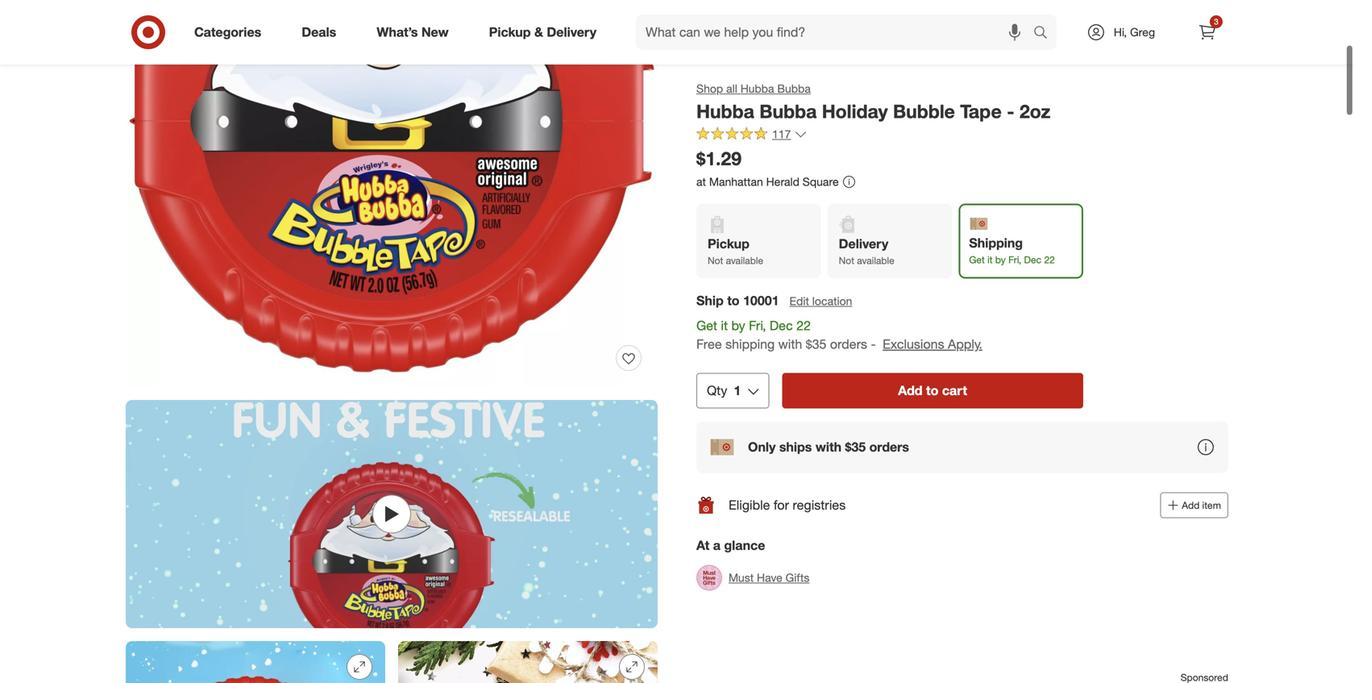 Task type: vqa. For each thing, say whether or not it's contained in the screenshot.
When inside the $22.49 When purchased online
no



Task type: locate. For each thing, give the bounding box(es) containing it.
not for pickup
[[708, 254, 724, 266]]

search button
[[1027, 15, 1065, 53]]

1 vertical spatial by
[[732, 318, 746, 334]]

fri, up shipping
[[749, 318, 767, 334]]

edit location button
[[789, 292, 854, 310]]

at manhattan herald square
[[697, 175, 839, 189]]

eligible
[[729, 497, 771, 513]]

get it by fri, dec 22 free shipping with $35 orders - exclusions apply.
[[697, 318, 983, 352]]

pickup inside pickup not available
[[708, 236, 750, 252]]

to for add
[[927, 382, 939, 398]]

0 horizontal spatial orders
[[831, 336, 868, 352]]

not inside the delivery not available
[[839, 254, 855, 266]]

0 vertical spatial pickup
[[489, 24, 531, 40]]

0 horizontal spatial delivery
[[547, 24, 597, 40]]

not
[[708, 254, 724, 266], [839, 254, 855, 266]]

by inside shipping get it by fri, dec 22
[[996, 254, 1006, 266]]

bubba
[[778, 81, 811, 96], [760, 100, 817, 123]]

add inside add item button
[[1183, 499, 1200, 511]]

1 horizontal spatial 22
[[1045, 254, 1056, 266]]

0 vertical spatial get
[[970, 254, 985, 266]]

dec inside shipping get it by fri, dec 22
[[1025, 254, 1042, 266]]

1 horizontal spatial to
[[927, 382, 939, 398]]

delivery inside the delivery not available
[[839, 236, 889, 252]]

available for pickup
[[726, 254, 764, 266]]

1 horizontal spatial with
[[816, 439, 842, 455]]

get inside shipping get it by fri, dec 22
[[970, 254, 985, 266]]

get up free
[[697, 318, 718, 334]]

0 horizontal spatial add
[[899, 382, 923, 398]]

0 horizontal spatial fri,
[[749, 318, 767, 334]]

- left exclusions
[[871, 336, 876, 352]]

exclusions apply. button
[[883, 335, 983, 353]]

to left cart
[[927, 382, 939, 398]]

item
[[1203, 499, 1222, 511]]

0 vertical spatial 22
[[1045, 254, 1056, 266]]

0 vertical spatial to
[[728, 293, 740, 309]]

0 horizontal spatial 22
[[797, 318, 811, 334]]

what's new
[[377, 24, 449, 40]]

it down "shipping"
[[988, 254, 993, 266]]

not inside pickup not available
[[708, 254, 724, 266]]

hubba bubba holiday bubble tape - 2oz, 4 of 9 image
[[398, 631, 658, 683]]

not up ship
[[708, 254, 724, 266]]

apply.
[[948, 336, 983, 352]]

by
[[996, 254, 1006, 266], [732, 318, 746, 334]]

0 vertical spatial add
[[899, 382, 923, 398]]

to inside button
[[927, 382, 939, 398]]

10001
[[744, 293, 779, 309]]

0 vertical spatial fri,
[[1009, 254, 1022, 266]]

1 vertical spatial orders
[[870, 439, 910, 455]]

1 vertical spatial delivery
[[839, 236, 889, 252]]

at
[[697, 537, 710, 553]]

0 vertical spatial delivery
[[547, 24, 597, 40]]

1 horizontal spatial add
[[1183, 499, 1200, 511]]

by down "shipping"
[[996, 254, 1006, 266]]

orders down location
[[831, 336, 868, 352]]

0 vertical spatial by
[[996, 254, 1006, 266]]

1 horizontal spatial pickup
[[708, 236, 750, 252]]

pickup not available
[[708, 236, 764, 266]]

to right ship
[[728, 293, 740, 309]]

at a glance
[[697, 537, 766, 553]]

tape
[[961, 100, 1002, 123]]

fri, down "shipping"
[[1009, 254, 1022, 266]]

1 vertical spatial -
[[871, 336, 876, 352]]

dec inside the get it by fri, dec 22 free shipping with $35 orders - exclusions apply.
[[770, 318, 793, 334]]

0 horizontal spatial to
[[728, 293, 740, 309]]

add inside the add to cart button
[[899, 382, 923, 398]]

hubba
[[741, 81, 775, 96], [697, 100, 755, 123]]

with right shipping
[[779, 336, 803, 352]]

1 vertical spatial with
[[816, 439, 842, 455]]

with
[[779, 336, 803, 352], [816, 439, 842, 455]]

0 horizontal spatial with
[[779, 336, 803, 352]]

hubba right all
[[741, 81, 775, 96]]

$35 down edit location button
[[806, 336, 827, 352]]

have
[[757, 570, 783, 585]]

0 vertical spatial -
[[1007, 100, 1015, 123]]

get down "shipping"
[[970, 254, 985, 266]]

0 horizontal spatial dec
[[770, 318, 793, 334]]

3
[[1215, 17, 1219, 27]]

0 horizontal spatial get
[[697, 318, 718, 334]]

pickup
[[489, 24, 531, 40], [708, 236, 750, 252]]

delivery not available
[[839, 236, 895, 266]]

shipping
[[970, 235, 1023, 251]]

orders inside only ships with $35 orders button
[[870, 439, 910, 455]]

available inside pickup not available
[[726, 254, 764, 266]]

ship to 10001
[[697, 293, 779, 309]]

dec
[[1025, 254, 1042, 266], [770, 318, 793, 334]]

available
[[726, 254, 764, 266], [858, 254, 895, 266]]

0 horizontal spatial $35
[[806, 336, 827, 352]]

1 vertical spatial dec
[[770, 318, 793, 334]]

0 vertical spatial orders
[[831, 336, 868, 352]]

at
[[697, 175, 706, 189]]

to
[[728, 293, 740, 309], [927, 382, 939, 398]]

1 horizontal spatial delivery
[[839, 236, 889, 252]]

get inside the get it by fri, dec 22 free shipping with $35 orders - exclusions apply.
[[697, 318, 718, 334]]

1 horizontal spatial -
[[1007, 100, 1015, 123]]

shipping
[[726, 336, 775, 352]]

fri, inside the get it by fri, dec 22 free shipping with $35 orders - exclusions apply.
[[749, 318, 767, 334]]

0 horizontal spatial it
[[721, 318, 728, 334]]

0 vertical spatial it
[[988, 254, 993, 266]]

hubba bubba holiday bubble tape - 2oz, 1 of 9 image
[[126, 0, 658, 377]]

0 horizontal spatial by
[[732, 318, 746, 334]]

1 horizontal spatial $35
[[846, 439, 866, 455]]

22 inside the get it by fri, dec 22 free shipping with $35 orders - exclusions apply.
[[797, 318, 811, 334]]

$35
[[806, 336, 827, 352], [846, 439, 866, 455]]

pickup up ship to 10001
[[708, 236, 750, 252]]

1 vertical spatial bubba
[[760, 100, 817, 123]]

delivery
[[547, 24, 597, 40], [839, 236, 889, 252]]

only
[[748, 439, 776, 455]]

1 not from the left
[[708, 254, 724, 266]]

2 available from the left
[[858, 254, 895, 266]]

qty
[[707, 382, 728, 398]]

1 horizontal spatial available
[[858, 254, 895, 266]]

hi, greg
[[1114, 25, 1156, 39]]

with inside the get it by fri, dec 22 free shipping with $35 orders - exclusions apply.
[[779, 336, 803, 352]]

- left 2oz
[[1007, 100, 1015, 123]]

with right ships
[[816, 439, 842, 455]]

manhattan
[[710, 175, 764, 189]]

not up location
[[839, 254, 855, 266]]

add left 'item'
[[1183, 499, 1200, 511]]

pickup & delivery
[[489, 24, 597, 40]]

1 vertical spatial fri,
[[749, 318, 767, 334]]

1 horizontal spatial it
[[988, 254, 993, 266]]

eligible for registries
[[729, 497, 846, 513]]

1 horizontal spatial by
[[996, 254, 1006, 266]]

by inside the get it by fri, dec 22 free shipping with $35 orders - exclusions apply.
[[732, 318, 746, 334]]

0 horizontal spatial not
[[708, 254, 724, 266]]

- inside shop all hubba bubba hubba bubba holiday bubble tape - 2oz
[[1007, 100, 1015, 123]]

1 horizontal spatial fri,
[[1009, 254, 1022, 266]]

0 vertical spatial dec
[[1025, 254, 1042, 266]]

1 horizontal spatial get
[[970, 254, 985, 266]]

it up free
[[721, 318, 728, 334]]

get
[[970, 254, 985, 266], [697, 318, 718, 334]]

delivery right '&' on the top of the page
[[547, 24, 597, 40]]

pickup for &
[[489, 24, 531, 40]]

0 horizontal spatial pickup
[[489, 24, 531, 40]]

22
[[1045, 254, 1056, 266], [797, 318, 811, 334]]

greg
[[1131, 25, 1156, 39]]

location
[[813, 294, 853, 308]]

1 vertical spatial add
[[1183, 499, 1200, 511]]

orders
[[831, 336, 868, 352], [870, 439, 910, 455]]

add
[[899, 382, 923, 398], [1183, 499, 1200, 511]]

1 vertical spatial 22
[[797, 318, 811, 334]]

-
[[1007, 100, 1015, 123], [871, 336, 876, 352]]

orders down the add to cart button
[[870, 439, 910, 455]]

to for ship
[[728, 293, 740, 309]]

0 vertical spatial with
[[779, 336, 803, 352]]

shop all hubba bubba hubba bubba holiday bubble tape - 2oz
[[697, 81, 1051, 123]]

1 vertical spatial hubba
[[697, 100, 755, 123]]

0 horizontal spatial -
[[871, 336, 876, 352]]

fri,
[[1009, 254, 1022, 266], [749, 318, 767, 334]]

hubba down all
[[697, 100, 755, 123]]

1 horizontal spatial not
[[839, 254, 855, 266]]

edit
[[790, 294, 810, 308]]

registries
[[793, 497, 846, 513]]

deals link
[[288, 15, 357, 50]]

1 vertical spatial to
[[927, 382, 939, 398]]

hubba bubba holiday bubble tape - 2oz, 2 of 9, play video image
[[126, 390, 658, 618]]

pickup left '&' on the top of the page
[[489, 24, 531, 40]]

1 horizontal spatial dec
[[1025, 254, 1042, 266]]

1 available from the left
[[726, 254, 764, 266]]

1 vertical spatial $35
[[846, 439, 866, 455]]

delivery up location
[[839, 236, 889, 252]]

1 vertical spatial it
[[721, 318, 728, 334]]

by up shipping
[[732, 318, 746, 334]]

2 not from the left
[[839, 254, 855, 266]]

add for add item
[[1183, 499, 1200, 511]]

must
[[729, 570, 754, 585]]

free
[[697, 336, 722, 352]]

1 vertical spatial get
[[697, 318, 718, 334]]

add left cart
[[899, 382, 923, 398]]

it
[[988, 254, 993, 266], [721, 318, 728, 334]]

1 vertical spatial pickup
[[708, 236, 750, 252]]

shop
[[697, 81, 724, 96]]

$35 right ships
[[846, 439, 866, 455]]

available inside the delivery not available
[[858, 254, 895, 266]]

1 horizontal spatial orders
[[870, 439, 910, 455]]

0 horizontal spatial available
[[726, 254, 764, 266]]

0 vertical spatial $35
[[806, 336, 827, 352]]



Task type: describe. For each thing, give the bounding box(es) containing it.
search
[[1027, 26, 1065, 42]]

1
[[734, 382, 741, 398]]

square
[[803, 175, 839, 189]]

all
[[727, 81, 738, 96]]

with inside button
[[816, 439, 842, 455]]

hubba bubba holiday bubble tape - 2oz, 3 of 9 image
[[126, 631, 385, 683]]

orders inside the get it by fri, dec 22 free shipping with $35 orders - exclusions apply.
[[831, 336, 868, 352]]

bubble
[[894, 100, 956, 123]]

it inside the get it by fri, dec 22 free shipping with $35 orders - exclusions apply.
[[721, 318, 728, 334]]

$35 inside the get it by fri, dec 22 free shipping with $35 orders - exclusions apply.
[[806, 336, 827, 352]]

$1.29
[[697, 147, 742, 170]]

new
[[422, 24, 449, 40]]

0 vertical spatial bubba
[[778, 81, 811, 96]]

available for delivery
[[858, 254, 895, 266]]

shipping get it by fri, dec 22
[[970, 235, 1056, 266]]

exclusions
[[883, 336, 945, 352]]

deals
[[302, 24, 337, 40]]

3 link
[[1190, 15, 1226, 50]]

add to cart
[[899, 382, 968, 398]]

must have gifts button
[[697, 560, 810, 595]]

fri, inside shipping get it by fri, dec 22
[[1009, 254, 1022, 266]]

0 vertical spatial hubba
[[741, 81, 775, 96]]

only ships with $35 orders
[[748, 439, 910, 455]]

- inside the get it by fri, dec 22 free shipping with $35 orders - exclusions apply.
[[871, 336, 876, 352]]

categories
[[194, 24, 261, 40]]

2oz
[[1020, 100, 1051, 123]]

must have gifts
[[729, 570, 810, 585]]

add item button
[[1161, 492, 1229, 518]]

22 inside shipping get it by fri, dec 22
[[1045, 254, 1056, 266]]

&
[[535, 24, 544, 40]]

What can we help you find? suggestions appear below search field
[[636, 15, 1038, 50]]

$35 inside only ships with $35 orders button
[[846, 439, 866, 455]]

gifts
[[786, 570, 810, 585]]

holiday
[[822, 100, 888, 123]]

pickup & delivery link
[[476, 15, 617, 50]]

for
[[774, 497, 790, 513]]

qty 1
[[707, 382, 741, 398]]

it inside shipping get it by fri, dec 22
[[988, 254, 993, 266]]

a
[[714, 537, 721, 553]]

edit location
[[790, 294, 853, 308]]

hi,
[[1114, 25, 1128, 39]]

117
[[773, 127, 791, 141]]

pickup for not
[[708, 236, 750, 252]]

glance
[[725, 537, 766, 553]]

herald
[[767, 175, 800, 189]]

add for add to cart
[[899, 382, 923, 398]]

ship
[[697, 293, 724, 309]]

only ships with $35 orders button
[[697, 421, 1229, 473]]

what's
[[377, 24, 418, 40]]

add to cart button
[[783, 373, 1084, 408]]

117 link
[[697, 126, 808, 145]]

ships
[[780, 439, 812, 455]]

add item
[[1183, 499, 1222, 511]]

not for delivery
[[839, 254, 855, 266]]

what's new link
[[363, 15, 469, 50]]

cart
[[943, 382, 968, 398]]

categories link
[[181, 15, 282, 50]]



